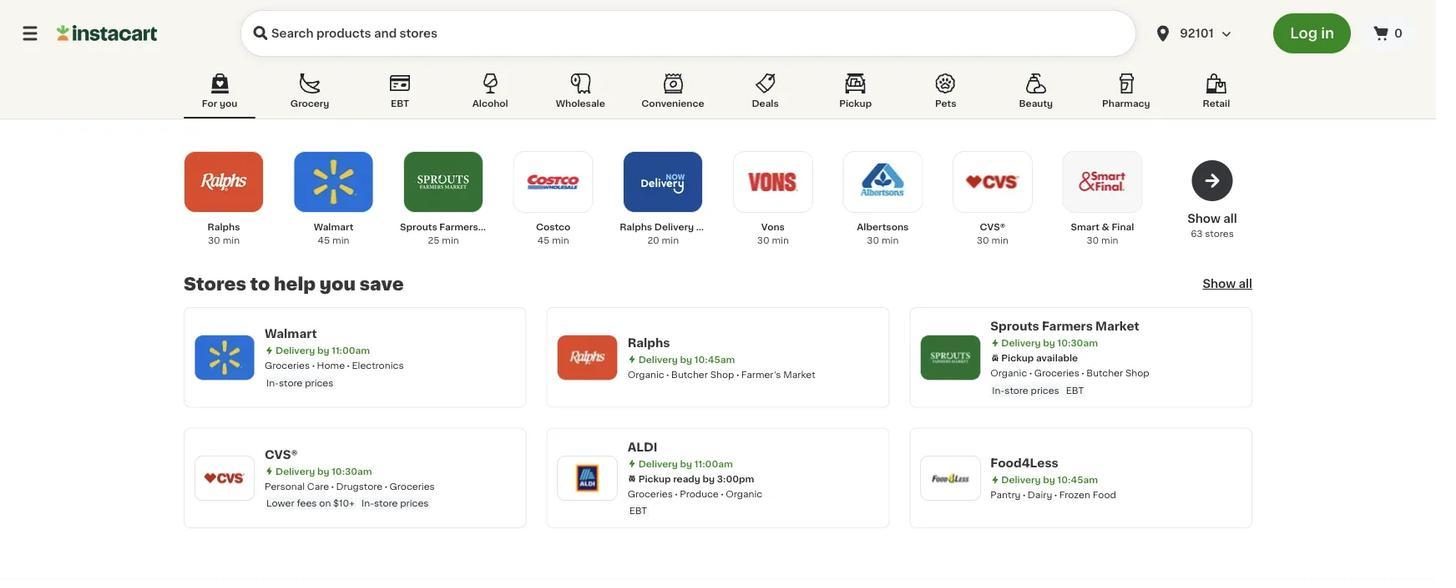 Task type: describe. For each thing, give the bounding box(es) containing it.
show all button
[[1203, 276, 1253, 292]]

0 button
[[1361, 17, 1416, 50]]

cvs® 30 min
[[977, 223, 1009, 245]]

walmart image
[[305, 154, 362, 210]]

in- inside groceries home electronics in-store prices
[[266, 378, 279, 387]]

costco
[[536, 223, 571, 232]]

92101
[[1180, 28, 1214, 39]]

0 horizontal spatial shop
[[710, 370, 734, 379]]

delivery for cvs®
[[276, 467, 315, 476]]

home
[[317, 361, 345, 370]]

cvs® logo image
[[203, 457, 246, 500]]

30 for cvs® 30 min
[[977, 236, 989, 245]]

walmart 45 min
[[314, 223, 354, 245]]

pickup available
[[1001, 354, 1078, 363]]

groceries produce organic ebt
[[628, 489, 762, 516]]

1 92101 button from the left
[[1143, 10, 1264, 57]]

now
[[696, 223, 718, 232]]

butcher inside organic groceries butcher shop in-store prices ebt
[[1087, 369, 1123, 378]]

walmart for walmart
[[265, 328, 317, 340]]

final
[[1112, 223, 1134, 232]]

on
[[319, 499, 331, 508]]

ralphs logo image
[[566, 336, 609, 379]]

organic for organic groceries butcher shop in-store prices ebt
[[991, 369, 1027, 378]]

3:00pm
[[717, 474, 754, 483]]

aldi
[[628, 441, 658, 453]]

stores
[[1205, 229, 1234, 238]]

ralphs delivery now image
[[635, 154, 692, 210]]

wholesale button
[[545, 70, 616, 119]]

pickup ready by 3:00pm
[[639, 474, 754, 483]]

min for walmart 45 min
[[332, 236, 349, 245]]

in- inside personal care drugstore groceries lower fees on $10+ in-store prices
[[362, 499, 374, 508]]

sprouts for sprouts farmers market 25 min
[[400, 223, 437, 232]]

pickup for sprouts farmers market
[[1001, 354, 1034, 363]]

you inside tab panel
[[320, 275, 356, 293]]

20
[[647, 236, 660, 245]]

delivery for sprouts farmers market
[[1001, 339, 1041, 348]]

store inside groceries home electronics in-store prices
[[279, 378, 303, 387]]

stores
[[184, 275, 246, 293]]

ralphs for ralphs 30 min
[[208, 223, 240, 232]]

delivery by 10:45am for food4less
[[1001, 475, 1098, 485]]

vons image
[[745, 154, 801, 210]]

dairy
[[1028, 490, 1052, 500]]

10:45am for ralphs
[[695, 355, 735, 364]]

Search field
[[240, 10, 1137, 57]]

organic groceries butcher shop in-store prices ebt
[[991, 369, 1150, 395]]

45 for walmart 45 min
[[318, 236, 330, 245]]

pickup button
[[820, 70, 892, 119]]

all for show all
[[1239, 278, 1253, 290]]

organic butcher shop farmer's market
[[628, 370, 815, 379]]

show all
[[1203, 278, 1253, 290]]

help
[[274, 275, 316, 293]]

11:00am for aldi
[[695, 459, 733, 468]]

sprouts farmers market
[[991, 321, 1139, 332]]

shop categories tab list
[[184, 70, 1253, 119]]

sprouts for sprouts farmers market
[[991, 321, 1039, 332]]

convenience
[[642, 99, 704, 108]]

pickup for aldi
[[639, 474, 671, 483]]

sprouts farmers market logo image
[[929, 336, 972, 379]]

vons
[[761, 223, 785, 232]]

pantry
[[991, 490, 1021, 500]]

albertsons 30 min
[[857, 223, 909, 245]]

food
[[1093, 490, 1116, 500]]

ralphs for ralphs
[[628, 337, 670, 348]]

by for aldi
[[680, 459, 692, 468]]

grocery
[[290, 99, 329, 108]]

ready
[[673, 474, 701, 483]]

delivery for walmart
[[276, 346, 315, 355]]

farmers for sprouts farmers market 25 min
[[440, 223, 478, 232]]

for you button
[[184, 70, 256, 119]]

45 for costco 45 min
[[538, 236, 550, 245]]

show for show all 63 stores
[[1188, 213, 1221, 225]]

ebt inside organic groceries butcher shop in-store prices ebt
[[1066, 386, 1084, 395]]

in- inside organic groceries butcher shop in-store prices ebt
[[992, 386, 1005, 395]]

pets button
[[910, 70, 982, 119]]

market for sprouts farmers market
[[1096, 321, 1139, 332]]

walmart for walmart 45 min
[[314, 223, 354, 232]]

ralphs delivery now 20 min
[[620, 223, 718, 245]]

care
[[307, 482, 329, 491]]

by for ralphs
[[680, 355, 692, 364]]

retail
[[1203, 99, 1230, 108]]

min for vons 30 min
[[772, 236, 789, 245]]

log in button
[[1274, 13, 1351, 53]]

10:45am for food4less
[[1058, 475, 1098, 485]]

deals
[[752, 99, 779, 108]]

beauty
[[1019, 99, 1053, 108]]

smart & final image
[[1074, 154, 1131, 210]]

to
[[250, 275, 270, 293]]

pharmacy
[[1102, 99, 1150, 108]]

10:30am for sprouts farmers market
[[1058, 339, 1098, 348]]

wholesale
[[556, 99, 605, 108]]

min inside sprouts farmers market 25 min
[[442, 236, 459, 245]]

instacart image
[[57, 23, 157, 43]]

pickup inside pickup button
[[839, 99, 872, 108]]

0
[[1395, 28, 1403, 39]]

alcohol
[[472, 99, 508, 108]]

vons 30 min
[[757, 223, 789, 245]]

log in
[[1290, 26, 1334, 40]]

30 for vons 30 min
[[757, 236, 770, 245]]

personal care drugstore groceries lower fees on $10+ in-store prices
[[265, 482, 435, 508]]

groceries inside personal care drugstore groceries lower fees on $10+ in-store prices
[[390, 482, 435, 491]]



Task type: locate. For each thing, give the bounding box(es) containing it.
delivery up organic butcher shop farmer's market
[[639, 355, 678, 364]]

by for cvs®
[[317, 467, 329, 476]]

1 vertical spatial walmart
[[265, 328, 317, 340]]

ralphs image
[[195, 154, 252, 210]]

delivery by 10:30am for sprouts farmers market
[[1001, 339, 1098, 348]]

pickup up albertsons 'image'
[[839, 99, 872, 108]]

45 inside costco 45 min
[[538, 236, 550, 245]]

1 horizontal spatial cvs®
[[980, 223, 1006, 232]]

store
[[279, 378, 303, 387], [1005, 386, 1029, 395], [374, 499, 398, 508]]

walmart down walmart image
[[314, 223, 354, 232]]

1 vertical spatial market
[[1096, 321, 1139, 332]]

ebt
[[391, 99, 409, 108], [1066, 386, 1084, 395], [629, 506, 647, 516]]

farmers for sprouts farmers market
[[1042, 321, 1093, 332]]

1 horizontal spatial prices
[[400, 499, 429, 508]]

you right help
[[320, 275, 356, 293]]

all inside show all 63 stores
[[1224, 213, 1237, 225]]

10:30am for cvs®
[[332, 467, 372, 476]]

delivery for food4less
[[1001, 475, 1041, 485]]

0 vertical spatial 11:00am
[[332, 346, 370, 355]]

0 vertical spatial sprouts
[[400, 223, 437, 232]]

8 min from the left
[[992, 236, 1009, 245]]

1 vertical spatial delivery by 11:00am
[[639, 459, 733, 468]]

1 horizontal spatial 45
[[538, 236, 550, 245]]

pickup
[[839, 99, 872, 108], [1001, 354, 1034, 363], [639, 474, 671, 483]]

by up the home
[[317, 346, 329, 355]]

walmart logo image
[[203, 336, 246, 379]]

1 vertical spatial cvs®
[[265, 449, 298, 461]]

show for show all
[[1203, 278, 1236, 290]]

10:45am up organic butcher shop farmer's market
[[695, 355, 735, 364]]

butcher down sprouts farmers market
[[1087, 369, 1123, 378]]

aldi logo image
[[566, 457, 609, 500]]

you inside button
[[220, 99, 237, 108]]

market for sprouts farmers market 25 min
[[481, 223, 514, 232]]

1 vertical spatial you
[[320, 275, 356, 293]]

smart & final 30 min
[[1071, 223, 1134, 245]]

min down cvs® image
[[992, 236, 1009, 245]]

store down drugstore
[[374, 499, 398, 508]]

4 30 from the left
[[977, 236, 989, 245]]

albertsons
[[857, 223, 909, 232]]

4 min from the left
[[552, 236, 569, 245]]

delivery by 10:30am
[[1001, 339, 1098, 348], [276, 467, 372, 476]]

organic down 3:00pm
[[726, 489, 762, 499]]

alcohol button
[[454, 70, 526, 119]]

retail button
[[1181, 70, 1252, 119]]

available
[[1036, 354, 1078, 363]]

45 up stores to help you save
[[318, 236, 330, 245]]

in- down "pickup available"
[[992, 386, 1005, 395]]

in-
[[266, 378, 279, 387], [992, 386, 1005, 395], [362, 499, 374, 508]]

sprouts farmers market 25 min
[[400, 223, 514, 245]]

1 horizontal spatial 11:00am
[[695, 459, 733, 468]]

pickup left ready
[[639, 474, 671, 483]]

groceries inside organic groceries butcher shop in-store prices ebt
[[1034, 369, 1080, 378]]

ralphs for ralphs delivery now 20 min
[[620, 223, 652, 232]]

30 down smart
[[1087, 236, 1099, 245]]

30 down cvs® image
[[977, 236, 989, 245]]

min for costco 45 min
[[552, 236, 569, 245]]

5 30 from the left
[[1087, 236, 1099, 245]]

shop inside organic groceries butcher shop in-store prices ebt
[[1126, 369, 1150, 378]]

0 horizontal spatial store
[[279, 378, 303, 387]]

cvs®
[[980, 223, 1006, 232], [265, 449, 298, 461]]

min down &
[[1101, 236, 1119, 245]]

None search field
[[240, 10, 1137, 57]]

0 vertical spatial market
[[481, 223, 514, 232]]

by
[[1043, 339, 1055, 348], [317, 346, 329, 355], [680, 355, 692, 364], [680, 459, 692, 468], [317, 467, 329, 476], [703, 474, 715, 483], [1043, 475, 1055, 485]]

min inside vons 30 min
[[772, 236, 789, 245]]

min for cvs® 30 min
[[992, 236, 1009, 245]]

you right for
[[220, 99, 237, 108]]

3 30 from the left
[[867, 236, 879, 245]]

by for food4less
[[1043, 475, 1055, 485]]

delivery by 11:00am for walmart
[[276, 346, 370, 355]]

store inside organic groceries butcher shop in-store prices ebt
[[1005, 386, 1029, 395]]

by up produce
[[703, 474, 715, 483]]

organic inside 'groceries produce organic ebt'
[[726, 489, 762, 499]]

all for show all 63 stores
[[1224, 213, 1237, 225]]

sprouts inside sprouts farmers market 25 min
[[400, 223, 437, 232]]

sprouts up "pickup available"
[[991, 321, 1039, 332]]

market left costco on the left top of the page
[[481, 223, 514, 232]]

min inside walmart 45 min
[[332, 236, 349, 245]]

min down vons
[[772, 236, 789, 245]]

market
[[481, 223, 514, 232], [1096, 321, 1139, 332], [783, 370, 815, 379]]

ralphs
[[208, 223, 240, 232], [620, 223, 652, 232], [628, 337, 670, 348]]

2 45 from the left
[[538, 236, 550, 245]]

11:00am up the home
[[332, 346, 370, 355]]

delivery by 10:45am up organic butcher shop farmer's market
[[639, 355, 735, 364]]

delivery by 10:30am up available
[[1001, 339, 1098, 348]]

ralphs 30 min
[[208, 223, 240, 245]]

1 horizontal spatial in-
[[362, 499, 374, 508]]

show all 63 stores
[[1188, 213, 1237, 238]]

min inside ralphs delivery now 20 min
[[662, 236, 679, 245]]

min inside cvs® 30 min
[[992, 236, 1009, 245]]

&
[[1102, 223, 1110, 232]]

organic down "pickup available"
[[991, 369, 1027, 378]]

groceries down aldi
[[628, 489, 673, 499]]

show inside popup button
[[1203, 278, 1236, 290]]

min down albertsons
[[882, 236, 899, 245]]

10:45am
[[695, 355, 735, 364], [1058, 475, 1098, 485]]

1 vertical spatial farmers
[[1042, 321, 1093, 332]]

0 horizontal spatial all
[[1224, 213, 1237, 225]]

produce
[[680, 489, 719, 499]]

0 vertical spatial delivery by 10:45am
[[639, 355, 735, 364]]

farmers inside sprouts farmers market 25 min
[[440, 223, 478, 232]]

0 horizontal spatial delivery by 11:00am
[[276, 346, 370, 355]]

63
[[1191, 229, 1203, 238]]

ebt button
[[364, 70, 436, 119]]

delivery by 10:30am for cvs®
[[276, 467, 372, 476]]

7 min from the left
[[882, 236, 899, 245]]

organic
[[991, 369, 1027, 378], [628, 370, 664, 379], [726, 489, 762, 499]]

prices inside personal care drugstore groceries lower fees on $10+ in-store prices
[[400, 499, 429, 508]]

0 horizontal spatial delivery by 10:45am
[[639, 355, 735, 364]]

1 horizontal spatial store
[[374, 499, 398, 508]]

11:00am up pickup ready by 3:00pm
[[695, 459, 733, 468]]

show inside show all 63 stores
[[1188, 213, 1221, 225]]

prices right $10+ on the bottom left of page
[[400, 499, 429, 508]]

cvs® down cvs® image
[[980, 223, 1006, 232]]

costco image
[[525, 154, 582, 210]]

0 horizontal spatial 10:45am
[[695, 355, 735, 364]]

show up 63
[[1188, 213, 1221, 225]]

2 horizontal spatial pickup
[[1001, 354, 1034, 363]]

1 horizontal spatial farmers
[[1042, 321, 1093, 332]]

30 inside albertsons 30 min
[[867, 236, 879, 245]]

frozen
[[1059, 490, 1090, 500]]

0 vertical spatial delivery by 10:30am
[[1001, 339, 1098, 348]]

45
[[318, 236, 330, 245], [538, 236, 550, 245]]

1 horizontal spatial all
[[1239, 278, 1253, 290]]

delivery up "personal"
[[276, 467, 315, 476]]

1 horizontal spatial delivery by 10:30am
[[1001, 339, 1098, 348]]

delivery by 10:45am for ralphs
[[639, 355, 735, 364]]

0 vertical spatial you
[[220, 99, 237, 108]]

cvs® for cvs® 30 min
[[980, 223, 1006, 232]]

lower
[[266, 499, 294, 508]]

min for ralphs 30 min
[[223, 236, 240, 245]]

cvs® up "personal"
[[265, 449, 298, 461]]

store inside personal care drugstore groceries lower fees on $10+ in-store prices
[[374, 499, 398, 508]]

groceries left the home
[[265, 361, 310, 370]]

1 vertical spatial all
[[1239, 278, 1253, 290]]

delivery by 11:00am up the home
[[276, 346, 370, 355]]

sprouts up 25
[[400, 223, 437, 232]]

0 horizontal spatial sprouts
[[400, 223, 437, 232]]

$10+
[[333, 499, 355, 508]]

grocery button
[[274, 70, 346, 119]]

min down costco on the left top of the page
[[552, 236, 569, 245]]

sprouts farmers market image
[[415, 154, 472, 210]]

6 min from the left
[[772, 236, 789, 245]]

0 vertical spatial pickup
[[839, 99, 872, 108]]

2 30 from the left
[[757, 236, 770, 245]]

1 vertical spatial sprouts
[[991, 321, 1039, 332]]

beauty button
[[1000, 70, 1072, 119]]

2 vertical spatial market
[[783, 370, 815, 379]]

groceries inside groceries home electronics in-store prices
[[265, 361, 310, 370]]

min right 25
[[442, 236, 459, 245]]

ralphs inside ralphs delivery now 20 min
[[620, 223, 652, 232]]

0 vertical spatial farmers
[[440, 223, 478, 232]]

delivery
[[654, 223, 694, 232], [1001, 339, 1041, 348], [276, 346, 315, 355], [639, 355, 678, 364], [639, 459, 678, 468], [276, 467, 315, 476], [1001, 475, 1041, 485]]

0 horizontal spatial market
[[481, 223, 514, 232]]

for
[[202, 99, 217, 108]]

2 horizontal spatial organic
[[991, 369, 1027, 378]]

1 horizontal spatial you
[[320, 275, 356, 293]]

0 horizontal spatial you
[[220, 99, 237, 108]]

delivery down aldi
[[639, 459, 678, 468]]

groceries right drugstore
[[390, 482, 435, 491]]

30 for albertsons 30 min
[[867, 236, 879, 245]]

by up organic butcher shop farmer's market
[[680, 355, 692, 364]]

1 vertical spatial 10:30am
[[332, 467, 372, 476]]

farmers
[[440, 223, 478, 232], [1042, 321, 1093, 332]]

butcher
[[1087, 369, 1123, 378], [671, 370, 708, 379]]

2 horizontal spatial ebt
[[1066, 386, 1084, 395]]

by up 'care'
[[317, 467, 329, 476]]

prices inside groceries home electronics in-store prices
[[305, 378, 334, 387]]

1 horizontal spatial shop
[[1126, 369, 1150, 378]]

delivery by 10:30am up 'care'
[[276, 467, 372, 476]]

0 horizontal spatial ebt
[[391, 99, 409, 108]]

1 horizontal spatial 10:30am
[[1058, 339, 1098, 348]]

organic right ralphs logo
[[628, 370, 664, 379]]

electronics
[[352, 361, 404, 370]]

min inside "ralphs 30 min"
[[223, 236, 240, 245]]

all inside popup button
[[1239, 278, 1253, 290]]

min right 20
[[662, 236, 679, 245]]

delivery down food4less
[[1001, 475, 1041, 485]]

30 inside "ralphs 30 min"
[[208, 236, 220, 245]]

by for sprouts farmers market
[[1043, 339, 1055, 348]]

groceries
[[265, 361, 310, 370], [1034, 369, 1080, 378], [390, 482, 435, 491], [628, 489, 673, 499]]

0 horizontal spatial in-
[[266, 378, 279, 387]]

1 vertical spatial ebt
[[1066, 386, 1084, 395]]

drugstore
[[336, 482, 383, 491]]

for you
[[202, 99, 237, 108]]

show
[[1188, 213, 1221, 225], [1203, 278, 1236, 290]]

pantry dairy frozen food
[[991, 490, 1116, 500]]

min inside costco 45 min
[[552, 236, 569, 245]]

ebt inside 'groceries produce organic ebt'
[[629, 506, 647, 516]]

walmart
[[314, 223, 354, 232], [265, 328, 317, 340]]

10:30am down sprouts farmers market
[[1058, 339, 1098, 348]]

2 min from the left
[[332, 236, 349, 245]]

personal
[[265, 482, 305, 491]]

11:00am for walmart
[[332, 346, 370, 355]]

0 vertical spatial cvs®
[[980, 223, 1006, 232]]

30 inside vons 30 min
[[757, 236, 770, 245]]

1 horizontal spatial delivery by 10:45am
[[1001, 475, 1098, 485]]

30 down albertsons
[[867, 236, 879, 245]]

groceries inside 'groceries produce organic ebt'
[[628, 489, 673, 499]]

2 horizontal spatial prices
[[1031, 386, 1059, 395]]

groceries down available
[[1034, 369, 1080, 378]]

0 horizontal spatial 45
[[318, 236, 330, 245]]

in- down drugstore
[[362, 499, 374, 508]]

store down "pickup available"
[[1005, 386, 1029, 395]]

1 horizontal spatial butcher
[[1087, 369, 1123, 378]]

delivery by 11:00am up ready
[[639, 459, 733, 468]]

0 vertical spatial ebt
[[391, 99, 409, 108]]

0 vertical spatial 10:30am
[[1058, 339, 1098, 348]]

pets
[[935, 99, 957, 108]]

2 horizontal spatial in-
[[992, 386, 1005, 395]]

3 min from the left
[[442, 236, 459, 245]]

organic inside organic groceries butcher shop in-store prices ebt
[[991, 369, 1027, 378]]

albertsons image
[[855, 154, 911, 210]]

30 up 'stores' at left
[[208, 236, 220, 245]]

delivery by 10:45am up pantry dairy frozen food on the right of page
[[1001, 475, 1098, 485]]

deals button
[[729, 70, 801, 119]]

0 horizontal spatial 10:30am
[[332, 467, 372, 476]]

costco 45 min
[[536, 223, 571, 245]]

1 horizontal spatial 10:45am
[[1058, 475, 1098, 485]]

30 inside smart & final 30 min
[[1087, 236, 1099, 245]]

1 vertical spatial show
[[1203, 278, 1236, 290]]

by for walmart
[[317, 346, 329, 355]]

1 30 from the left
[[208, 236, 220, 245]]

0 vertical spatial all
[[1224, 213, 1237, 225]]

convenience button
[[635, 70, 711, 119]]

1 horizontal spatial pickup
[[839, 99, 872, 108]]

2 horizontal spatial market
[[1096, 321, 1139, 332]]

market up organic groceries butcher shop in-store prices ebt
[[1096, 321, 1139, 332]]

1 vertical spatial pickup
[[1001, 354, 1034, 363]]

1 horizontal spatial market
[[783, 370, 815, 379]]

10:45am up frozen
[[1058, 475, 1098, 485]]

0 horizontal spatial prices
[[305, 378, 334, 387]]

min for albertsons 30 min
[[882, 236, 899, 245]]

ebt inside button
[[391, 99, 409, 108]]

show down stores
[[1203, 278, 1236, 290]]

1 horizontal spatial sprouts
[[991, 321, 1039, 332]]

0 vertical spatial show
[[1188, 213, 1221, 225]]

ralphs right ralphs logo
[[628, 337, 670, 348]]

butcher left the "farmer's"
[[671, 370, 708, 379]]

by up available
[[1043, 339, 1055, 348]]

food4less
[[991, 457, 1059, 469]]

1 vertical spatial delivery by 10:45am
[[1001, 475, 1098, 485]]

groceries home electronics in-store prices
[[265, 361, 404, 387]]

farmer's
[[741, 370, 781, 379]]

delivery by 10:45am
[[639, 355, 735, 364], [1001, 475, 1098, 485]]

30 inside cvs® 30 min
[[977, 236, 989, 245]]

delivery by 11:00am for aldi
[[639, 459, 733, 468]]

30
[[208, 236, 220, 245], [757, 236, 770, 245], [867, 236, 879, 245], [977, 236, 989, 245], [1087, 236, 1099, 245]]

0 horizontal spatial butcher
[[671, 370, 708, 379]]

25
[[428, 236, 440, 245]]

2 92101 button from the left
[[1153, 10, 1253, 57]]

ralphs down ralphs image
[[208, 223, 240, 232]]

prices down the home
[[305, 378, 334, 387]]

smart
[[1071, 223, 1100, 232]]

farmers up available
[[1042, 321, 1093, 332]]

9 min from the left
[[1101, 236, 1119, 245]]

store right walmart logo
[[279, 378, 303, 387]]

cvs® image
[[964, 154, 1021, 210]]

min inside smart & final 30 min
[[1101, 236, 1119, 245]]

delivery for ralphs
[[639, 355, 678, 364]]

0 vertical spatial walmart
[[314, 223, 354, 232]]

stores to help you save tab panel
[[175, 146, 1261, 529]]

30 for ralphs 30 min
[[208, 236, 220, 245]]

fees
[[297, 499, 317, 508]]

walmart down stores to help you save
[[265, 328, 317, 340]]

0 vertical spatial delivery by 11:00am
[[276, 346, 370, 355]]

1 horizontal spatial ebt
[[629, 506, 647, 516]]

cvs® for cvs®
[[265, 449, 298, 461]]

delivery for aldi
[[639, 459, 678, 468]]

0 horizontal spatial organic
[[628, 370, 664, 379]]

food4less logo image
[[929, 457, 972, 500]]

30 down vons
[[757, 236, 770, 245]]

45 down costco on the left top of the page
[[538, 236, 550, 245]]

2 vertical spatial ebt
[[629, 506, 647, 516]]

min up 'stores' at left
[[223, 236, 240, 245]]

10:30am up drugstore
[[332, 467, 372, 476]]

1 vertical spatial 11:00am
[[695, 459, 733, 468]]

1 horizontal spatial delivery by 11:00am
[[639, 459, 733, 468]]

prices inside organic groceries butcher shop in-store prices ebt
[[1031, 386, 1059, 395]]

2 vertical spatial pickup
[[639, 474, 671, 483]]

cvs® inside cvs® 30 min
[[980, 223, 1006, 232]]

min inside albertsons 30 min
[[882, 236, 899, 245]]

1 min from the left
[[223, 236, 240, 245]]

by up ready
[[680, 459, 692, 468]]

delivery up 20
[[654, 223, 694, 232]]

min down walmart image
[[332, 236, 349, 245]]

delivery up groceries home electronics in-store prices
[[276, 346, 315, 355]]

1 horizontal spatial organic
[[726, 489, 762, 499]]

in
[[1321, 26, 1334, 40]]

market right the "farmer's"
[[783, 370, 815, 379]]

1 vertical spatial delivery by 10:30am
[[276, 467, 372, 476]]

0 horizontal spatial delivery by 10:30am
[[276, 467, 372, 476]]

pickup left available
[[1001, 354, 1034, 363]]

save
[[360, 275, 404, 293]]

0 horizontal spatial cvs®
[[265, 449, 298, 461]]

delivery inside ralphs delivery now 20 min
[[654, 223, 694, 232]]

log
[[1290, 26, 1318, 40]]

stores to help you save
[[184, 275, 404, 293]]

5 min from the left
[[662, 236, 679, 245]]

prices
[[305, 378, 334, 387], [1031, 386, 1059, 395], [400, 499, 429, 508]]

0 horizontal spatial 11:00am
[[332, 346, 370, 355]]

pharmacy button
[[1090, 70, 1162, 119]]

45 inside walmart 45 min
[[318, 236, 330, 245]]

1 vertical spatial 10:45am
[[1058, 475, 1098, 485]]

organic for organic butcher shop farmer's market
[[628, 370, 664, 379]]

11:00am
[[332, 346, 370, 355], [695, 459, 733, 468]]

by up pantry dairy frozen food on the right of page
[[1043, 475, 1055, 485]]

market inside sprouts farmers market 25 min
[[481, 223, 514, 232]]

1 45 from the left
[[318, 236, 330, 245]]

0 horizontal spatial farmers
[[440, 223, 478, 232]]

delivery up "pickup available"
[[1001, 339, 1041, 348]]

2 horizontal spatial store
[[1005, 386, 1029, 395]]

10:30am
[[1058, 339, 1098, 348], [332, 467, 372, 476]]

0 vertical spatial 10:45am
[[695, 355, 735, 364]]

0 horizontal spatial pickup
[[639, 474, 671, 483]]

ralphs up 20
[[620, 223, 652, 232]]

farmers up 25
[[440, 223, 478, 232]]

prices down "pickup available"
[[1031, 386, 1059, 395]]

delivery by 11:00am
[[276, 346, 370, 355], [639, 459, 733, 468]]

in- right walmart logo
[[266, 378, 279, 387]]



Task type: vqa. For each thing, say whether or not it's contained in the screenshot.


